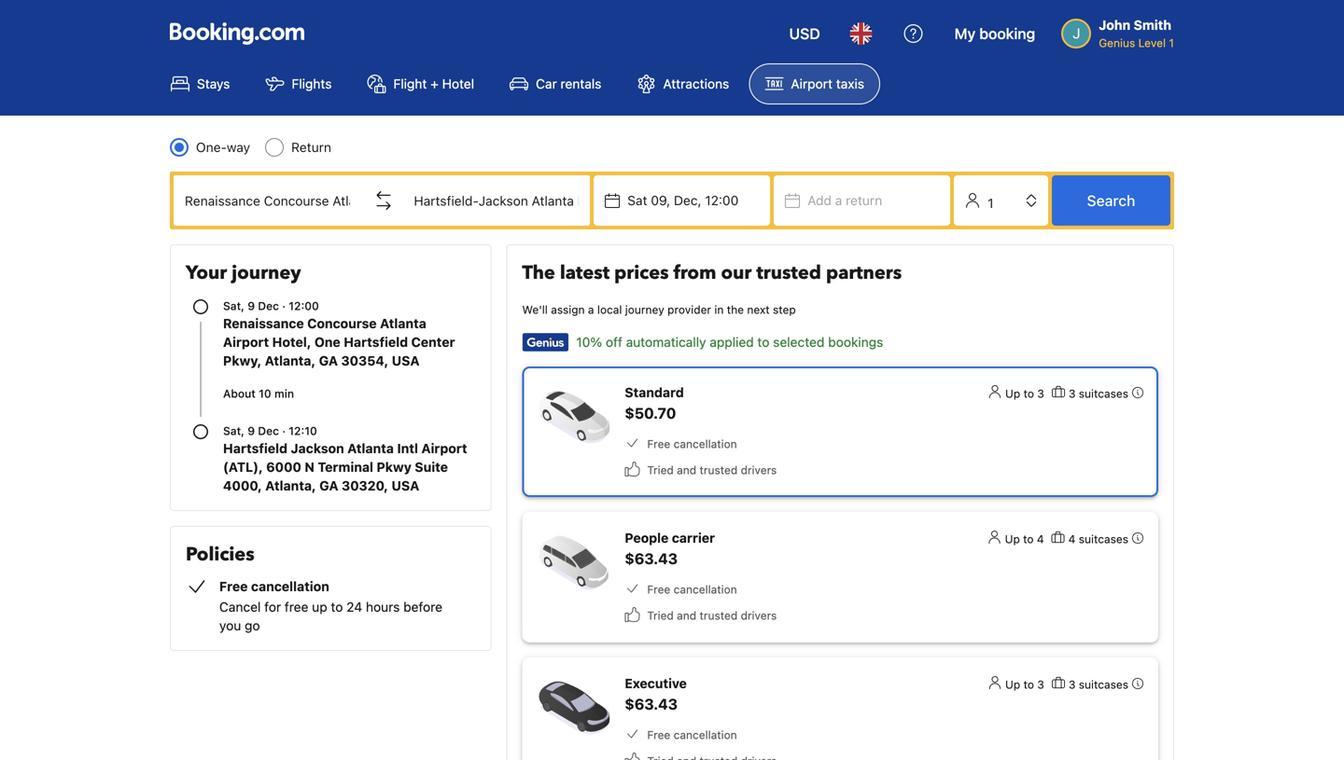 Task type: locate. For each thing, give the bounding box(es) containing it.
12:00 timer
[[289, 300, 319, 313]]

0 vertical spatial airport
[[791, 76, 833, 91]]

and
[[677, 464, 697, 477], [677, 610, 697, 623]]

1 suitcases from the top
[[1079, 387, 1129, 400]]

9 for renaissance
[[248, 300, 255, 313]]

2 drivers from the top
[[741, 610, 777, 623]]

2 tried from the top
[[647, 610, 674, 623]]

airport up pkwy,
[[223, 335, 269, 350]]

2 and from the top
[[677, 610, 697, 623]]

free cancellation for $50.70
[[647, 438, 737, 451]]

4 suitcases
[[1069, 533, 1129, 546]]

1 horizontal spatial 12:00
[[705, 193, 739, 208]]

1 usa from the top
[[392, 353, 420, 369]]

24
[[346, 600, 362, 615]]

drivers for carrier
[[741, 610, 777, 623]]

0 vertical spatial up to 3
[[1005, 387, 1044, 400]]

0 vertical spatial up
[[1005, 387, 1020, 400]]

12:00 right dec,
[[705, 193, 739, 208]]

2 9 from the top
[[248, 425, 255, 438]]

1 vertical spatial trusted
[[700, 464, 738, 477]]

free down executive $63.43
[[647, 729, 671, 742]]

atlanta up the center
[[380, 316, 426, 331]]

1 drivers from the top
[[741, 464, 777, 477]]

jackson
[[291, 441, 344, 456]]

step
[[773, 303, 796, 316]]

2 suitcases from the top
[[1079, 533, 1129, 546]]

airport taxis link
[[749, 63, 880, 105]]

0 horizontal spatial a
[[588, 303, 594, 316]]

airport inside sat, 9 dec · 12:00 renaissance concourse atlanta airport hotel, one hartsfield center pkwy, atlanta, ga 30354, usa
[[223, 335, 269, 350]]

0 vertical spatial hartsfield
[[344, 335, 408, 350]]

1 · from the top
[[282, 300, 286, 313]]

0 vertical spatial 9
[[248, 300, 255, 313]]

1 vertical spatial $63.43
[[625, 696, 678, 714]]

search
[[1087, 192, 1136, 210]]

atlanta
[[380, 316, 426, 331], [347, 441, 394, 456]]

and down people carrier $63.43
[[677, 610, 697, 623]]

usa down the center
[[392, 353, 420, 369]]

a
[[835, 193, 842, 208], [588, 303, 594, 316]]

0 horizontal spatial hartsfield
[[223, 441, 288, 456]]

cancellation down executive $63.43
[[674, 729, 737, 742]]

12:00 inside sat, 9 dec · 12:00 renaissance concourse atlanta airport hotel, one hartsfield center pkwy, atlanta, ga 30354, usa
[[289, 300, 319, 313]]

level
[[1139, 36, 1166, 49]]

tried down people carrier $63.43
[[647, 610, 674, 623]]

usd
[[789, 25, 820, 42]]

12:00 up hotel,
[[289, 300, 319, 313]]

usa
[[392, 353, 420, 369], [392, 478, 419, 494]]

sat, right circle empty image
[[223, 300, 245, 313]]

to for carrier
[[1023, 533, 1034, 546]]

1 vertical spatial ·
[[282, 425, 286, 438]]

30320,
[[342, 478, 388, 494]]

0 vertical spatial tried
[[647, 464, 674, 477]]

john smith genius level 1
[[1099, 17, 1174, 49]]

1 horizontal spatial hartsfield
[[344, 335, 408, 350]]

2 up to 3 from the top
[[1005, 679, 1044, 692]]

dec left 12:10 on the bottom left
[[258, 425, 279, 438]]

1 vertical spatial journey
[[625, 303, 664, 316]]

2 3 suitcases from the top
[[1069, 679, 1129, 692]]

1 sat, from the top
[[223, 300, 245, 313]]

tried
[[647, 464, 674, 477], [647, 610, 674, 623]]

0 vertical spatial atlanta,
[[265, 353, 316, 369]]

0 vertical spatial usa
[[392, 353, 420, 369]]

dec for renaissance
[[258, 300, 279, 313]]

1 vertical spatial drivers
[[741, 610, 777, 623]]

renaissance
[[223, 316, 304, 331]]

1 vertical spatial tried
[[647, 610, 674, 623]]

atlanta, down hotel,
[[265, 353, 316, 369]]

executive
[[625, 676, 687, 692]]

0 horizontal spatial 4
[[1037, 533, 1044, 546]]

trusted up step on the top right
[[756, 260, 821, 286]]

free cancellation down $50.70
[[647, 438, 737, 451]]

up
[[312, 600, 327, 615]]

policies
[[186, 542, 255, 568]]

2 vertical spatial up
[[1005, 679, 1020, 692]]

4 right the up to 4
[[1069, 533, 1076, 546]]

1 vertical spatial tried and trusted drivers
[[647, 610, 777, 623]]

$63.43 down people on the bottom left of page
[[625, 550, 678, 568]]

1 vertical spatial hartsfield
[[223, 441, 288, 456]]

2 sat, from the top
[[223, 425, 245, 438]]

9 inside sat, 9 dec · 12:00 renaissance concourse atlanta airport hotel, one hartsfield center pkwy, atlanta, ga 30354, usa
[[248, 300, 255, 313]]

3 suitcases from the top
[[1079, 679, 1129, 692]]

tried down $50.70
[[647, 464, 674, 477]]

2 · from the top
[[282, 425, 286, 438]]

0 vertical spatial sat,
[[223, 300, 245, 313]]

9 up (atl),
[[248, 425, 255, 438]]

2 vertical spatial airport
[[421, 441, 467, 456]]

trusted down carrier
[[700, 610, 738, 623]]

add
[[808, 193, 832, 208]]

3
[[1037, 387, 1044, 400], [1069, 387, 1076, 400], [1037, 679, 1044, 692], [1069, 679, 1076, 692]]

rentals
[[561, 76, 602, 91]]

pkwy
[[377, 460, 412, 475]]

cancellation down carrier
[[674, 583, 737, 597]]

Pick-up location field
[[174, 178, 361, 223]]

1
[[1169, 36, 1174, 49]]

· for renaissance
[[282, 300, 286, 313]]

$63.43 down executive
[[625, 696, 678, 714]]

trusted
[[756, 260, 821, 286], [700, 464, 738, 477], [700, 610, 738, 623]]

1 dec from the top
[[258, 300, 279, 313]]

2 tried and trusted drivers from the top
[[647, 610, 777, 623]]

0 vertical spatial 3 suitcases
[[1069, 387, 1129, 400]]

1 vertical spatial and
[[677, 610, 697, 623]]

0 horizontal spatial journey
[[232, 260, 301, 286]]

free cancellation down people carrier $63.43
[[647, 583, 737, 597]]

about 10 min
[[223, 387, 294, 400]]

hartsfield
[[344, 335, 408, 350], [223, 441, 288, 456]]

atlanta inside sat, 9 dec · 12:00 renaissance concourse atlanta airport hotel, one hartsfield center pkwy, atlanta, ga 30354, usa
[[380, 316, 426, 331]]

1 vertical spatial 12:00
[[289, 300, 319, 313]]

0 vertical spatial a
[[835, 193, 842, 208]]

my booking
[[955, 25, 1035, 42]]

suitcases for $50.70
[[1079, 387, 1129, 400]]

a left local
[[588, 303, 594, 316]]

sat 09, dec, 12:00
[[628, 193, 739, 208]]

12:10
[[289, 425, 317, 438]]

a right add
[[835, 193, 842, 208]]

free cancellation for carrier
[[647, 583, 737, 597]]

1 vertical spatial up
[[1005, 533, 1020, 546]]

12:00 inside button
[[705, 193, 739, 208]]

1 tried and trusted drivers from the top
[[647, 464, 777, 477]]

assign
[[551, 303, 585, 316]]

12:10 timer
[[289, 425, 317, 438]]

$63.43
[[625, 550, 678, 568], [625, 696, 678, 714]]

free for $50.70
[[647, 438, 671, 451]]

sat, inside sat, 9 dec · 12:00 renaissance concourse atlanta airport hotel, one hartsfield center pkwy, atlanta, ga 30354, usa
[[223, 300, 245, 313]]

0 horizontal spatial airport
[[223, 335, 269, 350]]

atlanta, inside sat, 9 dec · 12:00 renaissance concourse atlanta airport hotel, one hartsfield center pkwy, atlanta, ga 30354, usa
[[265, 353, 316, 369]]

free
[[647, 438, 671, 451], [219, 579, 248, 595], [647, 583, 671, 597], [647, 729, 671, 742]]

tried and trusted drivers
[[647, 464, 777, 477], [647, 610, 777, 623]]

0 vertical spatial ga
[[319, 353, 338, 369]]

booking.com image
[[170, 22, 304, 45]]

1 tried from the top
[[647, 464, 674, 477]]

· left 12:10 on the bottom left
[[282, 425, 286, 438]]

6000
[[266, 460, 301, 475]]

0 vertical spatial tried and trusted drivers
[[647, 464, 777, 477]]

center
[[411, 335, 455, 350]]

go
[[245, 618, 260, 634]]

dec,
[[674, 193, 702, 208]]

free down $50.70
[[647, 438, 671, 451]]

atlanta, inside "sat, 9 dec · 12:10 hartsfield jackson atlanta intl airport (atl), 6000 n terminal pkwy suite 4000, atlanta, ga 30320, usa"
[[265, 478, 316, 494]]

sat, right circle empty icon
[[223, 425, 245, 438]]

1 free cancellation from the top
[[647, 438, 737, 451]]

up to 4
[[1005, 533, 1044, 546]]

2 free cancellation from the top
[[647, 583, 737, 597]]

1 vertical spatial sat,
[[223, 425, 245, 438]]

suitcases for $63.43
[[1079, 679, 1129, 692]]

suite
[[415, 460, 448, 475]]

1 horizontal spatial a
[[835, 193, 842, 208]]

and up carrier
[[677, 464, 697, 477]]

for
[[264, 600, 281, 615]]

9
[[248, 300, 255, 313], [248, 425, 255, 438]]

airport up suite
[[421, 441, 467, 456]]

hartsfield up 30354,
[[344, 335, 408, 350]]

drivers
[[741, 464, 777, 477], [741, 610, 777, 623]]

0 vertical spatial 12:00
[[705, 193, 739, 208]]

0 vertical spatial $63.43
[[625, 550, 678, 568]]

1 horizontal spatial journey
[[625, 303, 664, 316]]

min
[[274, 387, 294, 400]]

2 vertical spatial trusted
[[700, 610, 738, 623]]

2 usa from the top
[[392, 478, 419, 494]]

you
[[219, 618, 241, 634]]

suitcases for carrier
[[1079, 533, 1129, 546]]

atlanta inside "sat, 9 dec · 12:10 hartsfield jackson atlanta intl airport (atl), 6000 n terminal pkwy suite 4000, atlanta, ga 30320, usa"
[[347, 441, 394, 456]]

hartsfield up (atl),
[[223, 441, 288, 456]]

ga down terminal
[[319, 478, 338, 494]]

4 left 4 suitcases
[[1037, 533, 1044, 546]]

9 up renaissance
[[248, 300, 255, 313]]

sat, inside "sat, 9 dec · 12:10 hartsfield jackson atlanta intl airport (atl), 6000 n terminal pkwy suite 4000, atlanta, ga 30320, usa"
[[223, 425, 245, 438]]

free up cancel
[[219, 579, 248, 595]]

3 free cancellation from the top
[[647, 729, 737, 742]]

prices
[[614, 260, 669, 286]]

flights
[[292, 76, 332, 91]]

0 vertical spatial drivers
[[741, 464, 777, 477]]

circle empty image
[[193, 300, 208, 315]]

4
[[1037, 533, 1044, 546], [1069, 533, 1076, 546]]

from
[[674, 260, 716, 286]]

n
[[305, 460, 315, 475]]

trusted up carrier
[[700, 464, 738, 477]]

to for $63.43
[[1024, 679, 1034, 692]]

1 horizontal spatial 4
[[1069, 533, 1076, 546]]

intl
[[397, 441, 418, 456]]

journey right local
[[625, 303, 664, 316]]

$63.43 inside people carrier $63.43
[[625, 550, 678, 568]]

2 $63.43 from the top
[[625, 696, 678, 714]]

· inside "sat, 9 dec · 12:10 hartsfield jackson atlanta intl airport (atl), 6000 n terminal pkwy suite 4000, atlanta, ga 30320, usa"
[[282, 425, 286, 438]]

1 vertical spatial up to 3
[[1005, 679, 1044, 692]]

0 vertical spatial free cancellation
[[647, 438, 737, 451]]

next
[[747, 303, 770, 316]]

· inside sat, 9 dec · 12:00 renaissance concourse atlanta airport hotel, one hartsfield center pkwy, atlanta, ga 30354, usa
[[282, 300, 286, 313]]

0 vertical spatial and
[[677, 464, 697, 477]]

free cancellation cancel for free up to 24 hours before you go
[[219, 579, 442, 634]]

atlanta, down 6000
[[265, 478, 316, 494]]

ga inside "sat, 9 dec · 12:10 hartsfield jackson atlanta intl airport (atl), 6000 n terminal pkwy suite 4000, atlanta, ga 30320, usa"
[[319, 478, 338, 494]]

1 3 suitcases from the top
[[1069, 387, 1129, 400]]

3 suitcases for $50.70
[[1069, 387, 1129, 400]]

ga down one
[[319, 353, 338, 369]]

1 $63.43 from the top
[[625, 550, 678, 568]]

cancellation up free
[[251, 579, 329, 595]]

ga
[[319, 353, 338, 369], [319, 478, 338, 494]]

·
[[282, 300, 286, 313], [282, 425, 286, 438]]

2 horizontal spatial airport
[[791, 76, 833, 91]]

2 vertical spatial free cancellation
[[647, 729, 737, 742]]

1 up to 3 from the top
[[1005, 387, 1044, 400]]

0 vertical spatial suitcases
[[1079, 387, 1129, 400]]

journey up 12:00 timer
[[232, 260, 301, 286]]

0 vertical spatial dec
[[258, 300, 279, 313]]

atlanta up pkwy
[[347, 441, 394, 456]]

flight
[[393, 76, 427, 91]]

usa down pkwy
[[392, 478, 419, 494]]

free cancellation down executive $63.43
[[647, 729, 737, 742]]

hartsfield inside "sat, 9 dec · 12:10 hartsfield jackson atlanta intl airport (atl), 6000 n terminal pkwy suite 4000, atlanta, ga 30320, usa"
[[223, 441, 288, 456]]

dec inside sat, 9 dec · 12:00 renaissance concourse atlanta airport hotel, one hartsfield center pkwy, atlanta, ga 30354, usa
[[258, 300, 279, 313]]

tried and trusted drivers up carrier
[[647, 464, 777, 477]]

trusted for carrier
[[700, 610, 738, 623]]

2 vertical spatial suitcases
[[1079, 679, 1129, 692]]

1 vertical spatial 9
[[248, 425, 255, 438]]

people carrier $63.43
[[625, 531, 715, 568]]

sat, for hartsfield
[[223, 425, 245, 438]]

dec up renaissance
[[258, 300, 279, 313]]

1 vertical spatial usa
[[392, 478, 419, 494]]

· left 12:00 timer
[[282, 300, 286, 313]]

1 vertical spatial ga
[[319, 478, 338, 494]]

free cancellation
[[647, 438, 737, 451], [647, 583, 737, 597], [647, 729, 737, 742]]

1 vertical spatial free cancellation
[[647, 583, 737, 597]]

1 and from the top
[[677, 464, 697, 477]]

1 9 from the top
[[248, 300, 255, 313]]

add a return button
[[774, 175, 950, 226]]

1 vertical spatial 3 suitcases
[[1069, 679, 1129, 692]]

dec inside "sat, 9 dec · 12:10 hartsfield jackson atlanta intl airport (atl), 6000 n terminal pkwy suite 4000, atlanta, ga 30320, usa"
[[258, 425, 279, 438]]

free down people carrier $63.43
[[647, 583, 671, 597]]

and for $50.70
[[677, 464, 697, 477]]

attractions link
[[621, 63, 745, 105]]

tried and trusted drivers down people carrier $63.43
[[647, 610, 777, 623]]

free for carrier
[[647, 583, 671, 597]]

tried and trusted drivers for $63.43
[[647, 610, 777, 623]]

airport left taxis
[[791, 76, 833, 91]]

3 suitcases
[[1069, 387, 1129, 400], [1069, 679, 1129, 692]]

1 vertical spatial atlanta
[[347, 441, 394, 456]]

your journey
[[186, 260, 301, 286]]

to
[[758, 335, 770, 350], [1024, 387, 1034, 400], [1023, 533, 1034, 546], [331, 600, 343, 615], [1024, 679, 1034, 692]]

to for $50.70
[[1024, 387, 1034, 400]]

0 horizontal spatial 12:00
[[289, 300, 319, 313]]

9 inside "sat, 9 dec · 12:10 hartsfield jackson atlanta intl airport (atl), 6000 n terminal pkwy suite 4000, atlanta, ga 30320, usa"
[[248, 425, 255, 438]]

1 horizontal spatial airport
[[421, 441, 467, 456]]

0 vertical spatial ·
[[282, 300, 286, 313]]

1 vertical spatial atlanta,
[[265, 478, 316, 494]]

1 vertical spatial dec
[[258, 425, 279, 438]]

2 dec from the top
[[258, 425, 279, 438]]

suitcases
[[1079, 387, 1129, 400], [1079, 533, 1129, 546], [1079, 679, 1129, 692]]

0 vertical spatial journey
[[232, 260, 301, 286]]

1 vertical spatial suitcases
[[1079, 533, 1129, 546]]

0 vertical spatial atlanta
[[380, 316, 426, 331]]

1 vertical spatial airport
[[223, 335, 269, 350]]

sat,
[[223, 300, 245, 313], [223, 425, 245, 438]]

attractions
[[663, 76, 729, 91]]

cancellation down $50.70
[[674, 438, 737, 451]]



Task type: vqa. For each thing, say whether or not it's contained in the screenshot.
Up to 4 at the bottom of the page
yes



Task type: describe. For each thing, give the bounding box(es) containing it.
atlanta for concourse
[[380, 316, 426, 331]]

way
[[227, 140, 250, 155]]

genius
[[1099, 36, 1135, 49]]

hotel,
[[272, 335, 311, 350]]

09,
[[651, 193, 670, 208]]

$63.43 inside executive $63.43
[[625, 696, 678, 714]]

tried and trusted drivers for $50.70
[[647, 464, 777, 477]]

3 suitcases for $63.43
[[1069, 679, 1129, 692]]

your
[[186, 260, 227, 286]]

automatically
[[626, 335, 706, 350]]

latest
[[560, 260, 610, 286]]

a inside button
[[835, 193, 842, 208]]

taxis
[[836, 76, 864, 91]]

bookings
[[828, 335, 883, 350]]

concourse
[[307, 316, 377, 331]]

cancel
[[219, 600, 261, 615]]

car
[[536, 76, 557, 91]]

0 vertical spatial trusted
[[756, 260, 821, 286]]

free
[[285, 600, 308, 615]]

standard
[[625, 385, 684, 400]]

sat, 9 dec · 12:10 hartsfield jackson atlanta intl airport (atl), 6000 n terminal pkwy suite 4000, atlanta, ga 30320, usa
[[223, 425, 467, 494]]

to inside free cancellation cancel for free up to 24 hours before you go
[[331, 600, 343, 615]]

add a return
[[808, 193, 882, 208]]

Drop-off location text field
[[403, 178, 590, 223]]

the latest prices from our trusted partners
[[522, 260, 902, 286]]

circle empty image
[[193, 425, 208, 440]]

sat 09, dec, 12:00 button
[[594, 175, 770, 226]]

9 for hartsfield
[[248, 425, 255, 438]]

cancellation for carrier
[[674, 583, 737, 597]]

up to 3 for $63.43
[[1005, 679, 1044, 692]]

executive $63.43
[[625, 676, 687, 714]]

john
[[1099, 17, 1131, 33]]

people
[[625, 531, 669, 546]]

flights link
[[250, 63, 348, 105]]

we'll assign a local journey provider in the next step
[[522, 303, 796, 316]]

pkwy,
[[223, 353, 262, 369]]

1 vertical spatial a
[[588, 303, 594, 316]]

10%
[[576, 335, 602, 350]]

airport inside "sat, 9 dec · 12:10 hartsfield jackson atlanta intl airport (atl), 6000 n terminal pkwy suite 4000, atlanta, ga 30320, usa"
[[421, 441, 467, 456]]

before
[[403, 600, 442, 615]]

+
[[431, 76, 439, 91]]

and for $63.43
[[677, 610, 697, 623]]

Drop-off location field
[[403, 178, 590, 223]]

up to 3 for $50.70
[[1005, 387, 1044, 400]]

one
[[315, 335, 340, 350]]

your account menu john smith genius level 1 element
[[1062, 8, 1182, 51]]

1 4 from the left
[[1037, 533, 1044, 546]]

dec for hartsfield
[[258, 425, 279, 438]]

airport taxis
[[791, 76, 864, 91]]

hotel
[[442, 76, 474, 91]]

hartsfield inside sat, 9 dec · 12:00 renaissance concourse atlanta airport hotel, one hartsfield center pkwy, atlanta, ga 30354, usa
[[344, 335, 408, 350]]

10% off automatically applied to selected bookings
[[576, 335, 883, 350]]

return
[[291, 140, 331, 155]]

in
[[714, 303, 724, 316]]

usd button
[[778, 11, 831, 56]]

flight + hotel link
[[351, 63, 490, 105]]

4000,
[[223, 478, 262, 494]]

cancellation for $63.43
[[674, 729, 737, 742]]

car rentals
[[536, 76, 602, 91]]

usa inside sat, 9 dec · 12:00 renaissance concourse atlanta airport hotel, one hartsfield center pkwy, atlanta, ga 30354, usa
[[392, 353, 420, 369]]

2 4 from the left
[[1069, 533, 1076, 546]]

sat
[[628, 193, 647, 208]]

tried for $63.43
[[647, 610, 674, 623]]

up for $50.70
[[1005, 387, 1020, 400]]

ga inside sat, 9 dec · 12:00 renaissance concourse atlanta airport hotel, one hartsfield center pkwy, atlanta, ga 30354, usa
[[319, 353, 338, 369]]

selected
[[773, 335, 825, 350]]

free cancellation for $63.43
[[647, 729, 737, 742]]

cancellation inside free cancellation cancel for free up to 24 hours before you go
[[251, 579, 329, 595]]

booking
[[980, 25, 1035, 42]]

10
[[259, 387, 271, 400]]

30354,
[[341, 353, 389, 369]]

terminal
[[318, 460, 373, 475]]

trusted for $50.70
[[700, 464, 738, 477]]

one-way
[[196, 140, 250, 155]]

(atl),
[[223, 460, 263, 475]]

my booking link
[[943, 11, 1047, 56]]

stays link
[[155, 63, 246, 105]]

up for $63.43
[[1005, 679, 1020, 692]]

we'll
[[522, 303, 548, 316]]

cancellation for $50.70
[[674, 438, 737, 451]]

about
[[223, 387, 256, 400]]

usa inside "sat, 9 dec · 12:10 hartsfield jackson atlanta intl airport (atl), 6000 n terminal pkwy suite 4000, atlanta, ga 30320, usa"
[[392, 478, 419, 494]]

up for carrier
[[1005, 533, 1020, 546]]

one-
[[196, 140, 227, 155]]

tried for $50.70
[[647, 464, 674, 477]]

· for hartsfield
[[282, 425, 286, 438]]

airport inside airport taxis link
[[791, 76, 833, 91]]

the
[[727, 303, 744, 316]]

flight + hotel
[[393, 76, 474, 91]]

car rentals link
[[494, 63, 617, 105]]

our
[[721, 260, 752, 286]]

free for $63.43
[[647, 729, 671, 742]]

sat, 9 dec · 12:00 renaissance concourse atlanta airport hotel, one hartsfield center pkwy, atlanta, ga 30354, usa
[[223, 300, 455, 369]]

provider
[[668, 303, 711, 316]]

free inside free cancellation cancel for free up to 24 hours before you go
[[219, 579, 248, 595]]

the
[[522, 260, 555, 286]]

return
[[846, 193, 882, 208]]

sat, for renaissance
[[223, 300, 245, 313]]

Pick-up location text field
[[174, 178, 361, 223]]

standard $50.70
[[625, 385, 684, 422]]

search button
[[1052, 175, 1171, 226]]

atlanta for jackson
[[347, 441, 394, 456]]

off
[[606, 335, 623, 350]]

drivers for $50.70
[[741, 464, 777, 477]]

carrier
[[672, 531, 715, 546]]

$50.70
[[625, 405, 676, 422]]

partners
[[826, 260, 902, 286]]



